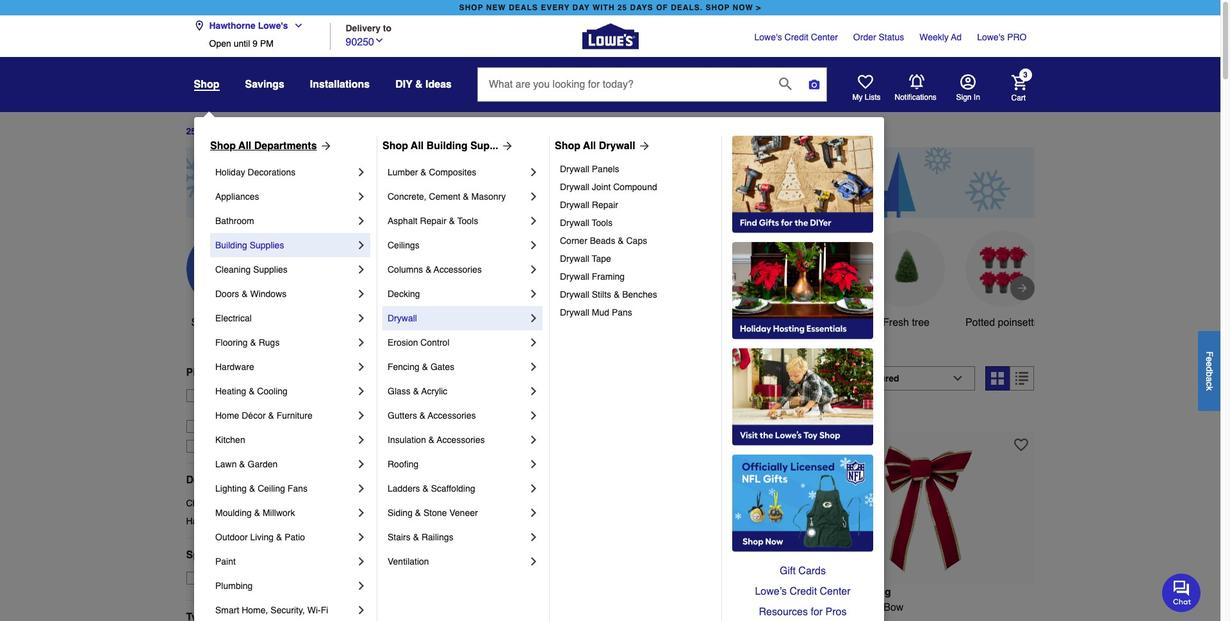 Task type: vqa. For each thing, say whether or not it's contained in the screenshot.
Exclusions
no



Task type: describe. For each thing, give the bounding box(es) containing it.
chevron right image for smart home, security, wi-fi
[[355, 604, 368, 617]]

concrete,
[[388, 192, 427, 202]]

corner
[[560, 236, 588, 246]]

cleaning
[[215, 265, 251, 275]]

20.62- inside '100-count 20.62-ft multicolor incandescent plug-in christmas string lights'
[[650, 602, 679, 614]]

20.62- inside holiday living 100-count 20.62-ft white incandescent plug- in christmas string lights
[[427, 602, 456, 614]]

benches
[[623, 290, 658, 300]]

hawthorne for hawthorne lowe's & nearby stores
[[205, 404, 249, 414]]

erosion control
[[388, 338, 450, 348]]

1 vertical spatial delivery
[[233, 367, 273, 379]]

chevron right image for lighting & ceiling fans
[[355, 483, 368, 496]]

sup...
[[471, 140, 499, 152]]

gift cards
[[780, 566, 826, 578]]

Search Query text field
[[478, 68, 769, 101]]

drywall mud pans
[[560, 308, 633, 318]]

compound
[[614, 182, 658, 192]]

moulding
[[215, 508, 252, 519]]

& left the gates
[[422, 362, 428, 372]]

holiday hosting essentials. image
[[733, 242, 874, 340]]

appliances link
[[215, 185, 355, 209]]

chevron right image for cleaning supplies
[[355, 263, 368, 276]]

shop for shop
[[194, 79, 220, 90]]

1 horizontal spatial savings button
[[479, 231, 555, 331]]

shop new deals every day with 25 days of deals. shop now > link
[[457, 0, 764, 15]]

chevron right image for holiday decorations
[[355, 166, 368, 179]]

hanging
[[693, 317, 731, 329]]

chevron right image for paint
[[355, 556, 368, 569]]

chevron right image for decking
[[528, 288, 540, 301]]

bathroom
[[215, 216, 254, 226]]

asphalt repair & tools
[[388, 216, 478, 226]]

drywall mud pans link
[[560, 304, 713, 322]]

diy & ideas button
[[396, 73, 452, 96]]

gift cards link
[[733, 562, 874, 582]]

& right cement
[[463, 192, 469, 202]]

lowe's home improvement notification center image
[[909, 74, 925, 90]]

chevron right image for ventilation
[[528, 556, 540, 569]]

ft inside '100-count 20.62-ft multicolor incandescent plug-in christmas string lights'
[[679, 602, 684, 614]]

chevron right image for lumber & composites
[[528, 166, 540, 179]]

moulding & millwork link
[[215, 501, 355, 526]]

repair for drywall
[[592, 200, 619, 210]]

ad
[[952, 32, 962, 42]]

gates
[[431, 362, 455, 372]]

0 horizontal spatial pickup
[[186, 367, 220, 379]]

& down gutters & accessories
[[429, 435, 435, 446]]

chevron right image for roofing
[[528, 458, 540, 471]]

drywall for drywall framing
[[560, 272, 590, 282]]

compare for '5013254527' "element" at the right bottom
[[845, 411, 881, 421]]

shop new deals every day with 25 days of deals. shop now >
[[459, 3, 762, 12]]

& right the lawn
[[239, 460, 245, 470]]

string inside '100-count 20.62-ft multicolor incandescent plug-in christmas string lights'
[[683, 618, 710, 622]]

accessories for insulation & accessories
[[437, 435, 485, 446]]

& right ladders
[[423, 484, 429, 494]]

nearby
[[290, 404, 317, 414]]

count inside '100-count 20.62-ft multicolor incandescent plug-in christmas string lights'
[[619, 602, 647, 614]]

home,
[[242, 606, 268, 616]]

new
[[486, 3, 506, 12]]

holiday for holiday living 8.5-in w red bow
[[821, 587, 858, 598]]

1 e from the top
[[1205, 357, 1215, 362]]

order status
[[854, 32, 905, 42]]

products
[[406, 373, 465, 391]]

1 vertical spatial arrow right image
[[1016, 282, 1029, 295]]

plug- inside holiday living 100-count 20.62-ft white incandescent plug- in christmas string lights
[[558, 602, 582, 614]]

asphalt
[[388, 216, 418, 226]]

chevron right image for hardware
[[355, 361, 368, 374]]

& right doors
[[242, 289, 248, 299]]

chevron right image for insulation & accessories
[[528, 434, 540, 447]]

lowe's credit center
[[755, 32, 838, 42]]

weekly ad link
[[920, 31, 962, 44]]

& right décor
[[268, 411, 274, 421]]

gift
[[780, 566, 796, 578]]

0 horizontal spatial departments
[[186, 475, 249, 486]]

hanukkah decorations
[[186, 517, 277, 527]]

installations button
[[310, 73, 370, 96]]

chevron right image for bathroom
[[355, 215, 368, 228]]

credit for lowe's
[[785, 32, 809, 42]]

b
[[1205, 372, 1215, 377]]

ceilings link
[[388, 233, 528, 258]]

shop for shop all deals
[[191, 317, 215, 329]]

heating & cooling link
[[215, 379, 355, 404]]

1 horizontal spatial tools
[[592, 218, 613, 228]]

0 horizontal spatial tools
[[458, 216, 478, 226]]

pickup & delivery
[[186, 367, 273, 379]]

siding & stone veneer
[[388, 508, 478, 519]]

stairs
[[388, 533, 411, 543]]

cement
[[429, 192, 461, 202]]

all for drywall
[[583, 140, 596, 152]]

1 horizontal spatial building
[[427, 140, 468, 152]]

chevron right image for glass & acrylic
[[528, 385, 540, 398]]

drywall inside "link"
[[599, 140, 636, 152]]

2 shop from the left
[[706, 3, 730, 12]]

flooring
[[215, 338, 248, 348]]

living for holiday living 8.5-in w red bow
[[861, 587, 892, 598]]

100- inside '100-count 20.62-ft multicolor incandescent plug-in christmas string lights'
[[599, 602, 619, 614]]

f e e d b a c k button
[[1199, 331, 1221, 411]]

0 vertical spatial delivery
[[346, 23, 381, 33]]

fans
[[288, 484, 308, 494]]

caps
[[627, 236, 648, 246]]

cleaning supplies link
[[215, 258, 355, 282]]

location image
[[194, 21, 204, 31]]

in inside holiday living 8.5-in w red bow
[[839, 602, 847, 614]]

lowe's home improvement logo image
[[582, 8, 639, 64]]

ventilation link
[[388, 550, 528, 574]]

hawthorne lowe's & nearby stores
[[205, 404, 344, 414]]

lowe's down free store pickup today at:
[[251, 404, 279, 414]]

chevron right image for lawn & garden
[[355, 458, 368, 471]]

white inside button
[[796, 317, 822, 329]]

delivery to
[[346, 23, 392, 33]]

fast delivery
[[205, 442, 258, 452]]

decorations for hanukkah decorations
[[229, 517, 277, 527]]

now
[[733, 3, 754, 12]]

decorations for holiday decorations
[[248, 167, 296, 178]]

deals inside 'button'
[[232, 317, 258, 329]]

free
[[205, 391, 224, 401]]

chevron down image
[[288, 21, 304, 31]]

1 horizontal spatial pickup
[[250, 391, 277, 401]]

& left ceiling
[[249, 484, 255, 494]]

of
[[223, 127, 231, 137]]

1001813120 element
[[376, 409, 436, 422]]

& right "columns"
[[426, 265, 432, 275]]

100- inside holiday living 100-count 20.62-ft white incandescent plug- in christmas string lights
[[376, 602, 397, 614]]

lowe's
[[755, 587, 787, 598]]

hawthorne lowe's & nearby stores button
[[205, 402, 344, 415]]

& up heating
[[223, 367, 230, 379]]

framing
[[592, 272, 625, 282]]

control
[[421, 338, 450, 348]]

ladders & scaffolding
[[388, 484, 475, 494]]

lowe's left pro
[[978, 32, 1005, 42]]

white button
[[771, 231, 848, 331]]

hardware link
[[215, 355, 355, 379]]

drywall tools link
[[560, 214, 713, 232]]

drywall up erosion
[[388, 313, 417, 324]]

electrical link
[[215, 306, 355, 331]]

lowe's credit center link
[[733, 582, 874, 603]]

moulding & millwork
[[215, 508, 295, 519]]

0 vertical spatial deals
[[234, 127, 258, 137]]

25 days of deals. shop new deals every day. while supplies last. image
[[186, 147, 1035, 218]]

in inside '100-count 20.62-ft multicolor incandescent plug-in christmas string lights'
[[623, 618, 631, 622]]

0 vertical spatial savings
[[245, 79, 285, 90]]

decorations down holiday living
[[546, 373, 635, 391]]

chevron right image for columns & accessories
[[528, 263, 540, 276]]

holiday for holiday living
[[582, 317, 617, 329]]

holiday for holiday living 100-count 20.62-ft white incandescent plug- in christmas string lights
[[376, 587, 414, 598]]

living for holiday living
[[620, 317, 646, 329]]

compare for 1001813120 element
[[400, 411, 436, 421]]

lowe's down > at the top right of page
[[755, 32, 783, 42]]

a
[[1205, 377, 1215, 382]]

2 vertical spatial delivery
[[225, 442, 258, 452]]

find gifts for the diyer. image
[[733, 136, 874, 233]]

drywall repair
[[560, 200, 619, 210]]

shop all deals button
[[186, 231, 263, 331]]

lowe's up pm
[[258, 21, 288, 31]]

appliances
[[215, 192, 259, 202]]

resources for pros
[[759, 607, 847, 619]]

lawn & garden
[[215, 460, 278, 470]]

plumbing link
[[215, 574, 355, 599]]

& right stairs
[[413, 533, 419, 543]]

& down today
[[281, 404, 287, 414]]

roofing
[[388, 460, 419, 470]]

drywall panels link
[[560, 160, 713, 178]]

& right store
[[249, 387, 255, 397]]

of
[[656, 3, 668, 12]]

order status link
[[854, 31, 905, 44]]

cards
[[799, 566, 826, 578]]

100-count 20.62-ft multicolor incandescent plug-in christmas string lights
[[599, 602, 795, 622]]

glass & acrylic link
[[388, 379, 528, 404]]

siding & stone veneer link
[[388, 501, 528, 526]]

holiday living
[[582, 317, 646, 329]]

0 vertical spatial 25
[[618, 3, 628, 12]]

credit for lowe's
[[790, 587, 817, 598]]

chevron right image for erosion control
[[528, 337, 540, 349]]

center for lowe's credit center
[[811, 32, 838, 42]]

composites
[[429, 167, 477, 178]]

d
[[1205, 367, 1215, 372]]

drywall for drywall mud pans
[[560, 308, 590, 318]]

millwork
[[263, 508, 295, 519]]

chevron right image for concrete, cement & masonry
[[528, 190, 540, 203]]

my
[[853, 93, 863, 102]]

chevron right image for electrical
[[355, 312, 368, 325]]

order
[[854, 32, 877, 42]]

columns & accessories link
[[388, 258, 528, 282]]

fresh
[[883, 317, 910, 329]]

k
[[1205, 386, 1215, 391]]

store
[[226, 391, 248, 401]]

chevron right image for drywall
[[528, 312, 540, 325]]



Task type: locate. For each thing, give the bounding box(es) containing it.
& right the gutters at the bottom left
[[420, 411, 426, 421]]

living up red
[[861, 587, 892, 598]]

all up drywall panels
[[583, 140, 596, 152]]

tools up "beads"
[[592, 218, 613, 228]]

compare inside '5013254527' "element"
[[845, 411, 881, 421]]

2 horizontal spatial christmas
[[634, 618, 680, 622]]

resources
[[759, 607, 808, 619]]

string down multicolor at bottom right
[[683, 618, 710, 622]]

1 horizontal spatial count
[[619, 602, 647, 614]]

0 horizontal spatial in
[[376, 618, 385, 622]]

decorations for christmas decorations
[[229, 499, 277, 509]]

0 vertical spatial white
[[796, 317, 822, 329]]

visit the lowe's toy shop. image
[[733, 349, 874, 446]]

chevron right image for moulding & millwork
[[355, 507, 368, 520]]

gutters & accessories
[[388, 411, 476, 421]]

stairs & railings link
[[388, 526, 528, 550]]

1 vertical spatial pickup
[[250, 391, 277, 401]]

1 horizontal spatial shop
[[706, 3, 730, 12]]

0 vertical spatial savings button
[[245, 73, 285, 96]]

shop left new
[[459, 3, 484, 12]]

drywall down drywall tape
[[560, 272, 590, 282]]

living inside holiday living 8.5-in w red bow
[[861, 587, 892, 598]]

0 vertical spatial departments
[[254, 140, 317, 152]]

chevron right image for doors & windows
[[355, 288, 368, 301]]

lumber & composites
[[388, 167, 477, 178]]

offers
[[225, 550, 255, 561]]

savings down pm
[[245, 79, 285, 90]]

flooring & rugs link
[[215, 331, 355, 355]]

chat invite button image
[[1163, 574, 1202, 613]]

decking
[[388, 289, 420, 299]]

& left patio
[[276, 533, 282, 543]]

heating
[[215, 387, 246, 397]]

lighting
[[215, 484, 247, 494]]

tape
[[592, 254, 611, 264]]

decoration
[[688, 333, 736, 344]]

delivery up heating & cooling at the left bottom of the page
[[233, 367, 273, 379]]

drywall up corner
[[560, 218, 590, 228]]

arrow right image inside shop all building sup... link
[[499, 140, 514, 153]]

0 horizontal spatial compare
[[400, 411, 436, 421]]

shop down open
[[194, 79, 220, 90]]

cleaning supplies
[[215, 265, 288, 275]]

bow
[[884, 602, 904, 614]]

credit up search icon
[[785, 32, 809, 42]]

pickup up hawthorne lowe's & nearby stores on the left bottom of the page
[[250, 391, 277, 401]]

25 right with
[[618, 3, 628, 12]]

1 shop from the left
[[210, 140, 236, 152]]

1 horizontal spatial white
[[796, 317, 822, 329]]

drywall framing
[[560, 272, 625, 282]]

0 horizontal spatial arrow right image
[[317, 140, 332, 153]]

arrow right image
[[317, 140, 332, 153], [636, 140, 651, 153]]

sign in button
[[957, 74, 981, 103]]

0 horizontal spatial count
[[397, 602, 424, 614]]

2 compare from the left
[[845, 411, 881, 421]]

lights down ventilation link
[[467, 618, 494, 622]]

& right "lumber"
[[421, 167, 427, 178]]

1 vertical spatial departments
[[186, 475, 249, 486]]

1 horizontal spatial 100-
[[599, 602, 619, 614]]

joint
[[592, 182, 611, 192]]

0 vertical spatial hawthorne
[[209, 21, 256, 31]]

days
[[199, 127, 220, 137]]

0 horizontal spatial christmas
[[186, 499, 227, 509]]

1 horizontal spatial in
[[839, 602, 847, 614]]

ft inside holiday living 100-count 20.62-ft white incandescent plug- in christmas string lights
[[456, 602, 462, 614]]

1 compare from the left
[[400, 411, 436, 421]]

shop all deals
[[191, 317, 258, 329]]

chevron right image for plumbing
[[355, 580, 368, 593]]

1 horizontal spatial departments
[[254, 140, 317, 152]]

in inside holiday living 100-count 20.62-ft white incandescent plug- in christmas string lights
[[376, 618, 385, 622]]

1 horizontal spatial in
[[623, 618, 631, 622]]

& right 'stilts'
[[614, 290, 620, 300]]

concrete, cement & masonry link
[[388, 185, 528, 209]]

2 ft from the left
[[679, 602, 684, 614]]

living inside outdoor living & patio link
[[250, 533, 274, 543]]

& left millwork
[[254, 508, 260, 519]]

chevron right image for appliances
[[355, 190, 368, 203]]

& left caps on the top of page
[[618, 236, 624, 246]]

1 horizontal spatial 20.62-
[[650, 602, 679, 614]]

2 horizontal spatial in
[[974, 93, 981, 102]]

& left rugs
[[250, 338, 256, 348]]

shop inside shop all building sup... link
[[383, 140, 408, 152]]

all for building
[[411, 140, 424, 152]]

2 lights from the left
[[713, 618, 740, 622]]

lowe's
[[258, 21, 288, 31], [755, 32, 783, 42], [978, 32, 1005, 42], [251, 404, 279, 414]]

1 100- from the left
[[376, 602, 397, 614]]

shop inside 'button'
[[191, 317, 215, 329]]

roofing link
[[388, 453, 528, 477]]

doors & windows link
[[215, 282, 355, 306]]

in inside button
[[974, 93, 981, 102]]

living down hanukkah decorations link
[[250, 533, 274, 543]]

all down 25 days of deals
[[239, 140, 251, 152]]

chevron down image
[[374, 35, 385, 45]]

until
[[234, 38, 250, 49]]

savings inside button
[[499, 317, 535, 329]]

drywall tape
[[560, 254, 611, 264]]

lights inside '100-count 20.62-ft multicolor incandescent plug-in christmas string lights'
[[713, 618, 740, 622]]

repair for asphalt
[[420, 216, 447, 226]]

100-count 20.62-ft multicolor incandescent plug-in christmas string lights link
[[599, 587, 812, 622]]

0 horizontal spatial repair
[[420, 216, 447, 226]]

ft down ventilation link
[[456, 602, 462, 614]]

drywall up panels
[[599, 140, 636, 152]]

sign
[[957, 93, 972, 102]]

glass & acrylic
[[388, 387, 448, 397]]

25 left days
[[186, 127, 196, 137]]

christmas inside '100-count 20.62-ft multicolor incandescent plug-in christmas string lights'
[[634, 618, 680, 622]]

lowe's home improvement cart image
[[1012, 75, 1027, 90]]

fencing
[[388, 362, 420, 372]]

3 shop from the left
[[555, 140, 581, 152]]

chevron right image for heating & cooling
[[355, 385, 368, 398]]

drywall up drywall repair on the top
[[560, 182, 590, 192]]

ft left multicolor at bottom right
[[679, 602, 684, 614]]

0 vertical spatial arrow right image
[[499, 140, 514, 153]]

stairs & railings
[[388, 533, 454, 543]]

1 horizontal spatial incandescent
[[734, 602, 795, 614]]

day
[[573, 3, 590, 12]]

in up gutters & accessories "link"
[[470, 373, 482, 391]]

supplies for cleaning supplies
[[253, 265, 288, 275]]

credit
[[785, 32, 809, 42], [790, 587, 817, 598]]

camera image
[[808, 78, 821, 91]]

supplies
[[250, 240, 284, 251], [253, 265, 288, 275]]

all for deals
[[218, 317, 229, 329]]

departments
[[254, 140, 317, 152], [186, 475, 249, 486]]

compare inside 1001813120 element
[[400, 411, 436, 421]]

0 vertical spatial in
[[470, 373, 482, 391]]

lawn & garden link
[[215, 453, 355, 477]]

holiday living 8.5-in w red bow
[[821, 587, 904, 614]]

plumbing
[[215, 581, 253, 592]]

0 horizontal spatial 20.62-
[[427, 602, 456, 614]]

0 horizontal spatial 100-
[[376, 602, 397, 614]]

0 horizontal spatial savings button
[[245, 73, 285, 96]]

1 shop from the left
[[459, 3, 484, 12]]

in
[[470, 373, 482, 391], [839, 602, 847, 614]]

e up b
[[1205, 362, 1215, 367]]

1 vertical spatial hawthorne
[[205, 404, 249, 414]]

credit inside lowe's credit center link
[[785, 32, 809, 42]]

officially licensed n f l gifts. shop now. image
[[733, 455, 874, 553]]

0 vertical spatial building
[[427, 140, 468, 152]]

shop for shop all departments
[[210, 140, 236, 152]]

décor
[[242, 411, 266, 421]]

living down drywall stilts & benches link
[[620, 317, 646, 329]]

1 string from the left
[[437, 618, 464, 622]]

shop for shop all drywall
[[555, 140, 581, 152]]

building supplies
[[215, 240, 284, 251]]

20.62- down ventilation link
[[427, 602, 456, 614]]

holiday inside holiday living 8.5-in w red bow
[[821, 587, 858, 598]]

0 vertical spatial shop
[[194, 79, 220, 90]]

1 vertical spatial plug-
[[599, 618, 623, 622]]

1 horizontal spatial plug-
[[599, 618, 623, 622]]

pro
[[1008, 32, 1027, 42]]

chevron right image
[[528, 166, 540, 179], [355, 190, 368, 203], [355, 215, 368, 228], [528, 215, 540, 228], [528, 239, 540, 252], [355, 263, 368, 276], [528, 263, 540, 276], [355, 288, 368, 301], [528, 288, 540, 301], [355, 312, 368, 325], [528, 312, 540, 325], [355, 337, 368, 349], [355, 361, 368, 374], [528, 385, 540, 398], [355, 410, 368, 422], [528, 434, 540, 447], [528, 458, 540, 471], [528, 483, 540, 496], [528, 507, 540, 520], [355, 531, 368, 544], [355, 604, 368, 617]]

1 vertical spatial repair
[[420, 216, 447, 226]]

windows
[[250, 289, 287, 299]]

0 horizontal spatial savings
[[245, 79, 285, 90]]

fresh tree
[[883, 317, 930, 329]]

free store pickup today at:
[[205, 391, 316, 401]]

1 vertical spatial savings
[[499, 317, 535, 329]]

center left "order"
[[811, 32, 838, 42]]

2 e from the top
[[1205, 362, 1215, 367]]

deals right 'of'
[[234, 127, 258, 137]]

chevron right image for home décor & furniture
[[355, 410, 368, 422]]

repair down drywall joint compound
[[592, 200, 619, 210]]

shop left electrical
[[191, 317, 215, 329]]

lumber
[[388, 167, 418, 178]]

string
[[437, 618, 464, 622], [683, 618, 710, 622]]

2 vertical spatial accessories
[[437, 435, 485, 446]]

drywall for drywall panels
[[560, 164, 590, 174]]

drywall left 'mud'
[[560, 308, 590, 318]]

0 horizontal spatial building
[[215, 240, 247, 251]]

center inside 'link'
[[820, 587, 851, 598]]

& right glass
[[413, 387, 419, 397]]

to
[[383, 23, 392, 33]]

chevron right image for fencing & gates
[[528, 361, 540, 374]]

accessories for columns & accessories
[[434, 265, 482, 275]]

arrow right image inside 'shop all departments' link
[[317, 140, 332, 153]]

stone
[[424, 508, 447, 519]]

shop for shop all building sup...
[[383, 140, 408, 152]]

center for lowe's credit center
[[820, 587, 851, 598]]

1 vertical spatial building
[[215, 240, 247, 251]]

supplies inside cleaning supplies link
[[253, 265, 288, 275]]

accessories up decking link
[[434, 265, 482, 275]]

0 horizontal spatial in
[[470, 373, 482, 391]]

2 arrow right image from the left
[[636, 140, 651, 153]]

in left w
[[839, 602, 847, 614]]

open
[[209, 38, 231, 49]]

arrow right image
[[499, 140, 514, 153], [1016, 282, 1029, 295]]

1 horizontal spatial shop
[[383, 140, 408, 152]]

christmas inside holiday living 100-count 20.62-ft white incandescent plug- in christmas string lights
[[388, 618, 434, 622]]

drywall up 'drywall tools'
[[560, 200, 590, 210]]

drywall for drywall tape
[[560, 254, 590, 264]]

chevron right image for outdoor living & patio
[[355, 531, 368, 544]]

1 vertical spatial savings button
[[479, 231, 555, 331]]

2 count from the left
[[619, 602, 647, 614]]

shop inside shop all drywall "link"
[[555, 140, 581, 152]]

paint link
[[215, 550, 355, 574]]

potted
[[966, 317, 996, 329]]

0 horizontal spatial plug-
[[558, 602, 582, 614]]

search image
[[779, 77, 792, 90]]

0 horizontal spatial shop
[[459, 3, 484, 12]]

0 horizontal spatial shop
[[210, 140, 236, 152]]

None search field
[[478, 67, 828, 113]]

accessories for gutters & accessories
[[428, 411, 476, 421]]

0 horizontal spatial string
[[437, 618, 464, 622]]

chevron right image for flooring & rugs
[[355, 337, 368, 349]]

accessories inside "link"
[[428, 411, 476, 421]]

supplies for building supplies
[[250, 240, 284, 251]]

potted poinsettia button
[[966, 231, 1043, 331]]

0 vertical spatial pickup
[[186, 367, 220, 379]]

plug- inside '100-count 20.62-ft multicolor incandescent plug-in christmas string lights'
[[599, 618, 623, 622]]

90250
[[346, 36, 374, 48]]

0 horizontal spatial incandescent
[[494, 602, 555, 614]]

1 horizontal spatial repair
[[592, 200, 619, 210]]

chevron right image for ladders & scaffolding
[[528, 483, 540, 496]]

red
[[862, 602, 881, 614]]

shop up drywall panels
[[555, 140, 581, 152]]

chevron right image for kitchen
[[355, 434, 368, 447]]

supplies up "windows"
[[253, 265, 288, 275]]

chevron right image for gutters & accessories
[[528, 410, 540, 422]]

lowe's pro
[[978, 32, 1027, 42]]

bathroom link
[[215, 209, 355, 233]]

0 vertical spatial credit
[[785, 32, 809, 42]]

supplies inside the 'building supplies' link
[[250, 240, 284, 251]]

ventilation
[[388, 557, 429, 567]]

0 vertical spatial repair
[[592, 200, 619, 210]]

1 vertical spatial credit
[[790, 587, 817, 598]]

departments down the lawn
[[186, 475, 249, 486]]

pm
[[260, 38, 274, 49]]

fast
[[205, 442, 223, 452]]

2 string from the left
[[683, 618, 710, 622]]

1 horizontal spatial 25
[[618, 3, 628, 12]]

0 horizontal spatial 25
[[186, 127, 196, 137]]

shop
[[194, 79, 220, 90], [191, 317, 215, 329]]

delivery up lawn & garden
[[225, 442, 258, 452]]

1 horizontal spatial christmas
[[388, 618, 434, 622]]

0 vertical spatial supplies
[[250, 240, 284, 251]]

& left stone
[[415, 508, 421, 519]]

5013254527 element
[[821, 409, 881, 422]]

veneer
[[450, 508, 478, 519]]

1 ft from the left
[[456, 602, 462, 614]]

all inside "link"
[[583, 140, 596, 152]]

chevron right image for asphalt repair & tools
[[528, 215, 540, 228]]

panels
[[592, 164, 620, 174]]

lowe's home improvement lists image
[[858, 74, 873, 90]]

arrow right image up drywall panels link
[[636, 140, 651, 153]]

1 vertical spatial shop
[[191, 317, 215, 329]]

0 vertical spatial accessories
[[434, 265, 482, 275]]

1 horizontal spatial arrow right image
[[636, 140, 651, 153]]

tools down concrete, cement & masonry link
[[458, 216, 478, 226]]

holiday inside button
[[582, 317, 617, 329]]

1 vertical spatial 25
[[186, 127, 196, 137]]

hawthorne lowe's button
[[194, 13, 309, 38]]

delivery up 90250
[[346, 23, 381, 33]]

hawthorne down store
[[205, 404, 249, 414]]

1 20.62- from the left
[[427, 602, 456, 614]]

departments element
[[186, 474, 356, 487]]

resources for pros link
[[733, 603, 874, 622]]

led button
[[381, 231, 458, 331]]

& inside "link"
[[420, 411, 426, 421]]

decorations down lighting & ceiling fans
[[229, 499, 277, 509]]

erosion
[[388, 338, 418, 348]]

all up "lumber"
[[411, 140, 424, 152]]

2 horizontal spatial shop
[[555, 140, 581, 152]]

chevron right image for stairs & railings
[[528, 531, 540, 544]]

shop up "lumber"
[[383, 140, 408, 152]]

led
[[410, 317, 430, 329]]

chevron right image for siding & stone veneer
[[528, 507, 540, 520]]

supplies up cleaning supplies
[[250, 240, 284, 251]]

credit inside lowe's credit center 'link'
[[790, 587, 817, 598]]

departments up holiday decorations link on the left of the page
[[254, 140, 317, 152]]

living for holiday living 100-count 20.62-ft white incandescent plug- in christmas string lights
[[416, 587, 447, 598]]

savings up 198 products in holiday decorations
[[499, 317, 535, 329]]

chevron right image for ceilings
[[528, 239, 540, 252]]

0 horizontal spatial arrow right image
[[499, 140, 514, 153]]

0 horizontal spatial white
[[465, 602, 491, 614]]

arrow right image inside shop all drywall "link"
[[636, 140, 651, 153]]

drywall for drywall joint compound
[[560, 182, 590, 192]]

arrow right image for shop all drywall
[[636, 140, 651, 153]]

1 vertical spatial white
[[465, 602, 491, 614]]

count inside holiday living 100-count 20.62-ft white incandescent plug- in christmas string lights
[[397, 602, 424, 614]]

1 horizontal spatial lights
[[713, 618, 740, 622]]

grid view image
[[992, 372, 1005, 385]]

20.62- left multicolor at bottom right
[[650, 602, 679, 614]]

living for outdoor living & patio
[[250, 533, 274, 543]]

incandescent inside '100-count 20.62-ft multicolor incandescent plug-in christmas string lights'
[[734, 602, 795, 614]]

1 incandescent from the left
[[494, 602, 555, 614]]

shop inside 'shop all departments' link
[[210, 140, 236, 152]]

2 20.62- from the left
[[650, 602, 679, 614]]

insulation & accessories
[[388, 435, 485, 446]]

hawthorne for hawthorne lowe's
[[209, 21, 256, 31]]

2 incandescent from the left
[[734, 602, 795, 614]]

arrow right image up masonry
[[499, 140, 514, 153]]

holiday inside holiday living 100-count 20.62-ft white incandescent plug- in christmas string lights
[[376, 587, 414, 598]]

pickup
[[186, 367, 220, 379], [250, 391, 277, 401]]

2 100- from the left
[[599, 602, 619, 614]]

decorations up outdoor living & patio
[[229, 517, 277, 527]]

decorations down 'shop all departments' link
[[248, 167, 296, 178]]

ft
[[456, 602, 462, 614], [679, 602, 684, 614]]

holiday for holiday decorations
[[215, 167, 245, 178]]

0 horizontal spatial lights
[[467, 618, 494, 622]]

accessories down gutters & accessories "link"
[[437, 435, 485, 446]]

holiday living 100-count 20.62-ft white incandescent plug- in christmas string lights
[[376, 587, 582, 622]]

security,
[[271, 606, 305, 616]]

all for departments
[[239, 140, 251, 152]]

0 horizontal spatial ft
[[456, 602, 462, 614]]

lights down multicolor at bottom right
[[713, 618, 740, 622]]

accessories down glass & acrylic link at the left bottom of page
[[428, 411, 476, 421]]

living inside holiday living button
[[620, 317, 646, 329]]

arrow right image for shop all departments
[[317, 140, 332, 153]]

deals up flooring & rugs
[[232, 317, 258, 329]]

white inside holiday living 100-count 20.62-ft white incandescent plug- in christmas string lights
[[465, 602, 491, 614]]

drywall down the drywall framing
[[560, 290, 590, 300]]

furniture
[[277, 411, 313, 421]]

living down ventilation
[[416, 587, 447, 598]]

e up d
[[1205, 357, 1215, 362]]

1 vertical spatial center
[[820, 587, 851, 598]]

1 lights from the left
[[467, 618, 494, 622]]

all up flooring
[[218, 317, 229, 329]]

lowe's home improvement account image
[[961, 74, 976, 90]]

string down ventilation link
[[437, 618, 464, 622]]

cart
[[1012, 93, 1026, 102]]

1 vertical spatial deals
[[232, 317, 258, 329]]

on sale
[[209, 574, 242, 584]]

list view image
[[1016, 372, 1029, 385]]

shop left the now
[[706, 3, 730, 12]]

drywall down shop all drywall
[[560, 164, 590, 174]]

1 vertical spatial accessories
[[428, 411, 476, 421]]

building up composites
[[427, 140, 468, 152]]

1 count from the left
[[397, 602, 424, 614]]

repair down cement
[[420, 216, 447, 226]]

credit up the resources for pros link
[[790, 587, 817, 598]]

lumber & composites link
[[388, 160, 528, 185]]

0 vertical spatial center
[[811, 32, 838, 42]]

drywall for drywall stilts & benches
[[560, 290, 590, 300]]

living inside holiday living 100-count 20.62-ft white incandescent plug- in christmas string lights
[[416, 587, 447, 598]]

shop down 25 days of deals link
[[210, 140, 236, 152]]

drywall for drywall repair
[[560, 200, 590, 210]]

chevron right image for building supplies
[[355, 239, 368, 252]]

& down concrete, cement & masonry on the top left of page
[[449, 216, 455, 226]]

weekly
[[920, 32, 949, 42]]

chevron right image
[[355, 166, 368, 179], [528, 190, 540, 203], [355, 239, 368, 252], [528, 337, 540, 349], [528, 361, 540, 374], [355, 385, 368, 398], [528, 410, 540, 422], [355, 434, 368, 447], [355, 458, 368, 471], [355, 483, 368, 496], [355, 507, 368, 520], [528, 531, 540, 544], [355, 556, 368, 569], [528, 556, 540, 569], [355, 580, 368, 593]]

1 horizontal spatial compare
[[845, 411, 881, 421]]

drywall panels
[[560, 164, 620, 174]]

drywall for drywall tools
[[560, 218, 590, 228]]

gutters
[[388, 411, 417, 421]]

1 horizontal spatial ft
[[679, 602, 684, 614]]

2 shop from the left
[[383, 140, 408, 152]]

pickup up free
[[186, 367, 220, 379]]

0 vertical spatial plug-
[[558, 602, 582, 614]]

hawthorne up open until 9 pm
[[209, 21, 256, 31]]

& right diy
[[415, 79, 423, 90]]

heart outline image
[[793, 438, 807, 452]]

hanging decoration
[[688, 317, 736, 344]]

incandescent inside holiday living 100-count 20.62-ft white incandescent plug- in christmas string lights
[[494, 602, 555, 614]]

>
[[757, 3, 762, 12]]

drywall down corner
[[560, 254, 590, 264]]

building up cleaning
[[215, 240, 247, 251]]

1 horizontal spatial string
[[683, 618, 710, 622]]

1 vertical spatial supplies
[[253, 265, 288, 275]]

all inside 'button'
[[218, 317, 229, 329]]

lowe's pro link
[[978, 31, 1027, 44]]

lights inside holiday living 100-count 20.62-ft white incandescent plug- in christmas string lights
[[467, 618, 494, 622]]

1 horizontal spatial savings
[[499, 317, 535, 329]]

1 horizontal spatial arrow right image
[[1016, 282, 1029, 295]]

arrow right image up poinsettia
[[1016, 282, 1029, 295]]

string inside holiday living 100-count 20.62-ft white incandescent plug- in christmas string lights
[[437, 618, 464, 622]]

1 vertical spatial in
[[839, 602, 847, 614]]

heart outline image
[[1015, 438, 1029, 452]]

1 arrow right image from the left
[[317, 140, 332, 153]]



